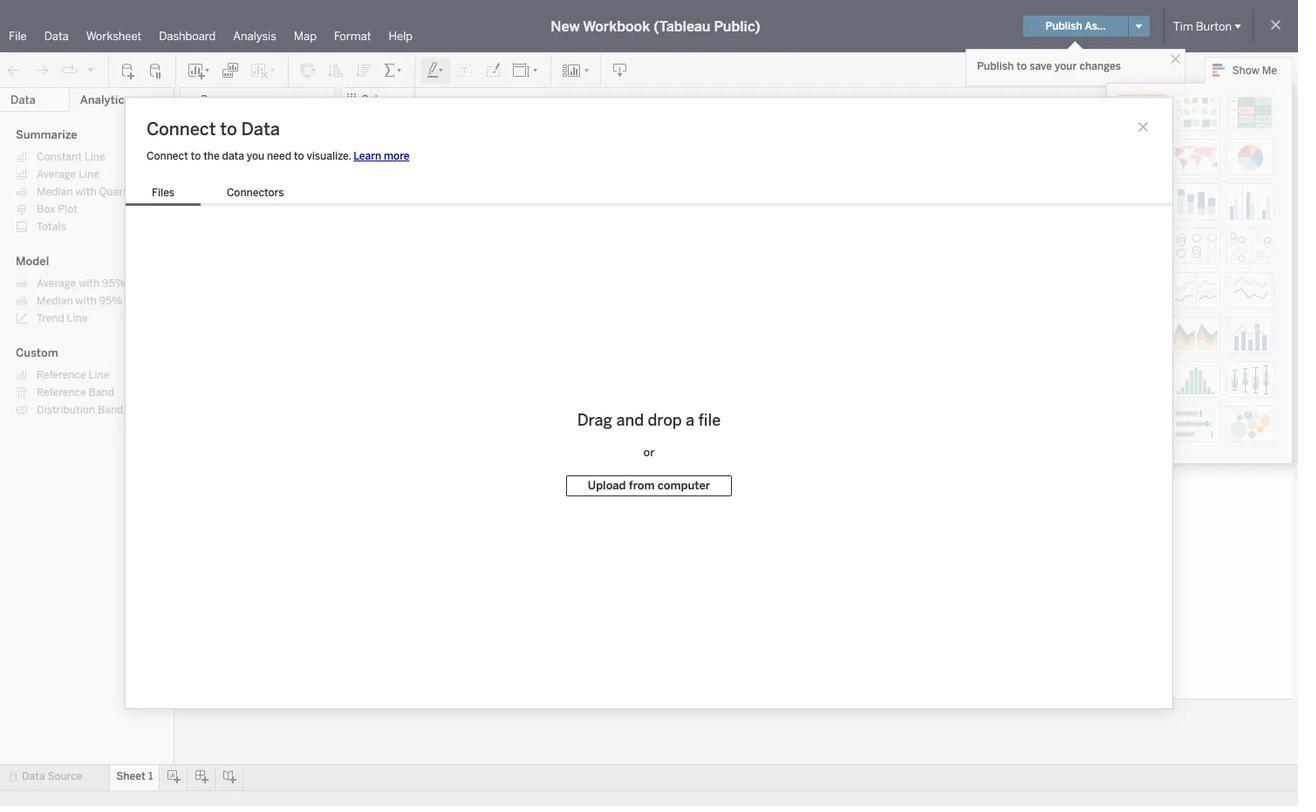 Task type: locate. For each thing, give the bounding box(es) containing it.
1 vertical spatial reference
[[37, 387, 86, 399]]

reference up distribution
[[37, 387, 86, 399]]

connect
[[147, 119, 216, 140], [147, 150, 188, 162]]

2 average from the top
[[37, 278, 76, 290]]

band for reference band
[[89, 387, 114, 399]]

95% down average with 95% ci
[[99, 295, 123, 307]]

2 connect from the top
[[147, 150, 188, 162]]

sheet
[[347, 156, 395, 180], [116, 771, 146, 783]]

1 vertical spatial sheet 1
[[116, 771, 153, 783]]

1 vertical spatial ci
[[125, 295, 136, 307]]

1 right learn
[[399, 156, 409, 180]]

to
[[1017, 60, 1028, 72], [220, 119, 237, 140], [191, 150, 201, 162], [294, 150, 304, 162]]

data
[[44, 30, 69, 43], [10, 93, 36, 106], [241, 119, 280, 140], [22, 771, 45, 783]]

me
[[1263, 65, 1278, 77]]

the
[[204, 150, 220, 162]]

box plot
[[37, 203, 78, 216]]

constant
[[37, 151, 82, 163]]

1 vertical spatial average
[[37, 278, 76, 290]]

file
[[9, 30, 27, 43]]

sheet 1 down columns
[[347, 156, 409, 180]]

plot
[[58, 203, 78, 216]]

reference line
[[37, 369, 109, 381]]

replay animation image right redo icon
[[61, 62, 79, 79]]

1 vertical spatial sheet
[[116, 771, 146, 783]]

upload
[[588, 479, 626, 492]]

files
[[152, 187, 175, 199]]

line up median with quartiles
[[79, 168, 99, 181]]

ci up median with 95% ci
[[128, 278, 139, 290]]

95% up median with 95% ci
[[102, 278, 126, 290]]

connect to the data you need to visualize. learn more
[[147, 150, 410, 162]]

box
[[37, 203, 55, 216]]

new worksheet image
[[187, 62, 211, 79]]

median
[[37, 186, 73, 198], [37, 295, 73, 307]]

median for median with quartiles
[[37, 186, 73, 198]]

1 horizontal spatial publish
[[1046, 20, 1083, 32]]

sheet right source at the bottom left of page
[[116, 771, 146, 783]]

list box containing files
[[126, 183, 310, 206]]

reference
[[37, 369, 86, 381], [37, 387, 86, 399]]

collapse image
[[160, 95, 170, 106]]

0 vertical spatial 95%
[[102, 278, 126, 290]]

with down average with 95% ci
[[75, 295, 96, 307]]

new workbook (tableau public)
[[551, 18, 761, 34]]

connect down collapse icon
[[147, 119, 216, 140]]

1 vertical spatial with
[[79, 278, 100, 290]]

list box
[[126, 183, 310, 206]]

computer
[[658, 479, 711, 492]]

1 horizontal spatial replay animation image
[[86, 64, 96, 75]]

publish for publish as...
[[1046, 20, 1083, 32]]

publish inside button
[[1046, 20, 1083, 32]]

sheet down columns
[[347, 156, 395, 180]]

1 vertical spatial 1
[[148, 771, 153, 783]]

2 vertical spatial with
[[75, 295, 96, 307]]

filters
[[201, 139, 232, 151]]

public)
[[714, 18, 761, 34]]

1 vertical spatial median
[[37, 295, 73, 307]]

band up distribution band
[[89, 387, 114, 399]]

drag
[[578, 411, 613, 431]]

connect up files
[[147, 150, 188, 162]]

to for save
[[1017, 60, 1028, 72]]

sheet 1 right source at the bottom left of page
[[116, 771, 153, 783]]

median up trend at the top of the page
[[37, 295, 73, 307]]

reference up the 'reference band'
[[37, 369, 86, 381]]

95%
[[102, 278, 126, 290], [99, 295, 123, 307]]

1 right source at the bottom left of page
[[148, 771, 153, 783]]

format workbook image
[[484, 62, 502, 79]]

1 average from the top
[[37, 168, 76, 181]]

or
[[644, 446, 655, 459]]

sheet 1
[[347, 156, 409, 180], [116, 771, 153, 783]]

new data source image
[[120, 62, 137, 79]]

summarize
[[16, 128, 77, 141]]

0 horizontal spatial sheet
[[116, 771, 146, 783]]

map
[[294, 30, 317, 43]]

1 vertical spatial publish
[[978, 60, 1014, 72]]

burton
[[1196, 20, 1232, 33]]

95% for median with 95% ci
[[99, 295, 123, 307]]

publish
[[1046, 20, 1083, 32], [978, 60, 1014, 72]]

reference band
[[37, 387, 114, 399]]

replay animation image up analytics
[[86, 64, 96, 75]]

1
[[399, 156, 409, 180], [148, 771, 153, 783]]

line up the 'reference band'
[[89, 369, 109, 381]]

sort descending image
[[355, 62, 373, 79]]

1 vertical spatial connect
[[147, 150, 188, 162]]

0 vertical spatial connect
[[147, 119, 216, 140]]

and
[[617, 411, 644, 431]]

0 vertical spatial with
[[75, 186, 96, 198]]

ci down average with 95% ci
[[125, 295, 136, 307]]

0 vertical spatial ci
[[128, 278, 139, 290]]

connect for connect to data
[[147, 119, 216, 140]]

data down "undo" 'icon'
[[10, 93, 36, 106]]

to right need
[[294, 150, 304, 162]]

1 vertical spatial band
[[98, 404, 123, 416]]

line for reference line
[[89, 369, 109, 381]]

band
[[89, 387, 114, 399], [98, 404, 123, 416]]

1 connect from the top
[[147, 119, 216, 140]]

line down median with 95% ci
[[67, 312, 88, 325]]

from
[[629, 479, 655, 492]]

show me
[[1233, 65, 1278, 77]]

publish left as... at top right
[[1046, 20, 1083, 32]]

replay animation image
[[61, 62, 79, 79], [86, 64, 96, 75]]

1 horizontal spatial sheet
[[347, 156, 395, 180]]

band down the 'reference band'
[[98, 404, 123, 416]]

to left the the
[[191, 150, 201, 162]]

0 vertical spatial publish
[[1046, 20, 1083, 32]]

ci
[[128, 278, 139, 290], [125, 295, 136, 307]]

more
[[384, 150, 410, 162]]

to for the
[[191, 150, 201, 162]]

to up data
[[220, 119, 237, 140]]

redo image
[[33, 62, 51, 79]]

1 horizontal spatial sheet 1
[[347, 156, 409, 180]]

analysis
[[233, 30, 276, 43]]

data source
[[22, 771, 82, 783]]

model
[[16, 255, 49, 268]]

1 reference from the top
[[37, 369, 86, 381]]

tim
[[1174, 20, 1194, 33]]

show labels image
[[456, 62, 474, 79]]

average with 95% ci
[[37, 278, 139, 290]]

1 vertical spatial 95%
[[99, 295, 123, 307]]

publish left save
[[978, 60, 1014, 72]]

connectors
[[227, 187, 284, 199]]

0 vertical spatial sheet 1
[[347, 156, 409, 180]]

0 horizontal spatial 1
[[148, 771, 153, 783]]

publish as... button
[[1024, 16, 1128, 37]]

with down average line
[[75, 186, 96, 198]]

new
[[551, 18, 580, 34]]

average
[[37, 168, 76, 181], [37, 278, 76, 290]]

0 vertical spatial average
[[37, 168, 76, 181]]

2 reference from the top
[[37, 387, 86, 399]]

0 vertical spatial median
[[37, 186, 73, 198]]

connect for connect to the data you need to visualize. learn more
[[147, 150, 188, 162]]

2 median from the top
[[37, 295, 73, 307]]

average down model
[[37, 278, 76, 290]]

line up average line
[[84, 151, 105, 163]]

swap rows and columns image
[[299, 62, 317, 79]]

duplicate image
[[222, 62, 239, 79]]

need
[[267, 150, 291, 162]]

to left save
[[1017, 60, 1028, 72]]

distribution band
[[37, 404, 123, 416]]

median up box plot
[[37, 186, 73, 198]]

1 horizontal spatial 1
[[399, 156, 409, 180]]

median with quartiles
[[37, 186, 144, 198]]

analytics
[[80, 93, 130, 106]]

0 horizontal spatial sheet 1
[[116, 771, 153, 783]]

worksheet
[[86, 30, 142, 43]]

0 vertical spatial reference
[[37, 369, 86, 381]]

publish as...
[[1046, 20, 1106, 32]]

tim burton
[[1174, 20, 1232, 33]]

average down constant
[[37, 168, 76, 181]]

to for data
[[220, 119, 237, 140]]

with up median with 95% ci
[[79, 278, 100, 290]]

(tableau
[[654, 18, 711, 34]]

0 horizontal spatial publish
[[978, 60, 1014, 72]]

with
[[75, 186, 96, 198], [79, 278, 100, 290], [75, 295, 96, 307]]

1 median from the top
[[37, 186, 73, 198]]

upload from computer
[[588, 479, 711, 492]]

line
[[84, 151, 105, 163], [79, 168, 99, 181], [67, 312, 88, 325], [89, 369, 109, 381]]

0 vertical spatial band
[[89, 387, 114, 399]]



Task type: vqa. For each thing, say whether or not it's contained in the screenshot.
create image
no



Task type: describe. For each thing, give the bounding box(es) containing it.
with for median with 95% ci
[[75, 295, 96, 307]]

average line
[[37, 168, 99, 181]]

band for distribution band
[[98, 404, 123, 416]]

workbook
[[583, 18, 650, 34]]

data left source at the bottom left of page
[[22, 771, 45, 783]]

line for trend line
[[67, 312, 88, 325]]

visualize.
[[307, 150, 351, 162]]

as...
[[1085, 20, 1106, 32]]

distribution
[[37, 404, 95, 416]]

data up the you
[[241, 119, 280, 140]]

show/hide cards image
[[562, 62, 590, 79]]

changes
[[1080, 60, 1122, 72]]

trend line
[[37, 312, 88, 325]]

with for median with quartiles
[[75, 186, 96, 198]]

connect to data
[[147, 119, 280, 140]]

quartiles
[[99, 186, 144, 198]]

0 vertical spatial sheet
[[347, 156, 395, 180]]

publish for publish to save your changes
[[978, 60, 1014, 72]]

trend
[[37, 312, 64, 325]]

constant line
[[37, 151, 105, 163]]

format
[[334, 30, 371, 43]]

pages
[[201, 93, 230, 106]]

ci for average with 95% ci
[[128, 278, 139, 290]]

reference for reference band
[[37, 387, 86, 399]]

learn more link
[[354, 150, 410, 162]]

data
[[222, 150, 244, 162]]

median for median with 95% ci
[[37, 295, 73, 307]]

95% for average with 95% ci
[[102, 278, 126, 290]]

save
[[1030, 60, 1053, 72]]

with for average with 95% ci
[[79, 278, 100, 290]]

columns
[[361, 93, 405, 106]]

download image
[[612, 62, 629, 79]]

highlight image
[[426, 62, 446, 79]]

sort ascending image
[[327, 62, 345, 79]]

upload from computer button
[[566, 475, 732, 496]]

dashboard
[[159, 30, 216, 43]]

totals
[[37, 221, 66, 233]]

close image
[[1168, 51, 1184, 67]]

publish to save your changes
[[978, 60, 1122, 72]]

your
[[1055, 60, 1077, 72]]

data up redo icon
[[44, 30, 69, 43]]

0 vertical spatial 1
[[399, 156, 409, 180]]

average for average line
[[37, 168, 76, 181]]

pause auto updates image
[[148, 62, 165, 79]]

show me button
[[1205, 57, 1293, 84]]

you
[[247, 150, 265, 162]]

drag and drop a file
[[578, 411, 721, 431]]

reference for reference line
[[37, 369, 86, 381]]

marks
[[201, 184, 231, 196]]

a
[[686, 411, 695, 431]]

drop
[[648, 411, 682, 431]]

median with 95% ci
[[37, 295, 136, 307]]

line for average line
[[79, 168, 99, 181]]

totals image
[[383, 62, 404, 79]]

custom
[[16, 346, 58, 360]]

learn
[[354, 150, 382, 162]]

ci for median with 95% ci
[[125, 295, 136, 307]]

average for average with 95% ci
[[37, 278, 76, 290]]

0 horizontal spatial replay animation image
[[61, 62, 79, 79]]

show
[[1233, 65, 1260, 77]]

fit image
[[512, 62, 540, 79]]

file
[[699, 411, 721, 431]]

help
[[389, 30, 413, 43]]

undo image
[[5, 62, 23, 79]]

clear sheet image
[[250, 62, 278, 79]]

line for constant line
[[84, 151, 105, 163]]

source
[[48, 771, 82, 783]]



